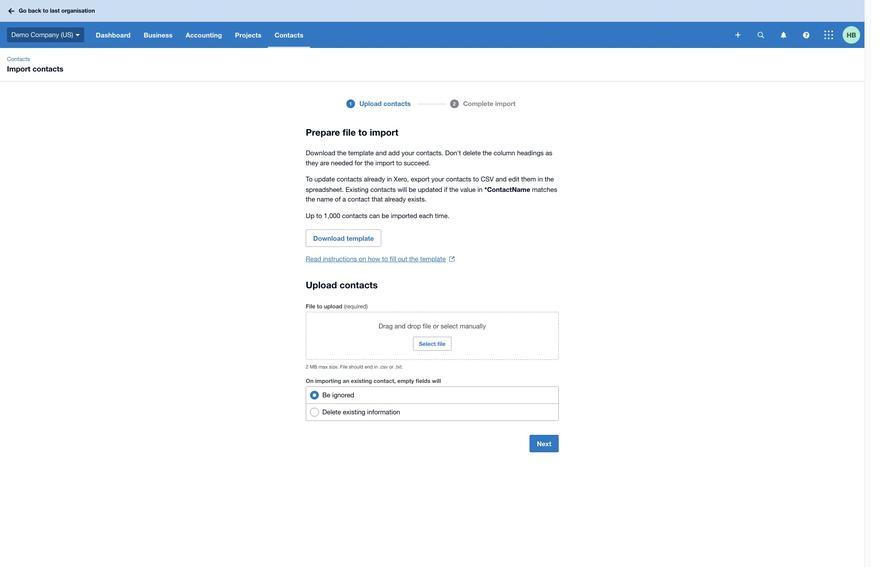 Task type: locate. For each thing, give the bounding box(es) containing it.
and up "*contactname"
[[496, 176, 507, 183]]

already right that at the top of page
[[385, 196, 406, 203]]

1 vertical spatial download
[[313, 234, 345, 242]]

will right fields
[[432, 378, 441, 385]]

0 vertical spatial file
[[343, 127, 356, 138]]

import up "add"
[[370, 127, 399, 138]]

contacts import contacts
[[7, 56, 63, 73]]

complete import
[[463, 100, 516, 107]]

0 vertical spatial existing
[[351, 378, 372, 385]]

1 vertical spatial be
[[382, 212, 389, 219]]

complete
[[463, 100, 494, 107]]

hb
[[847, 31, 857, 39]]

and inside "to update contacts already in xero, export your contacts to csv and edit them in the spreadsheet. existing contacts will be updated if the value in"
[[496, 176, 507, 183]]

svg image inside "demo company (us)" popup button
[[75, 34, 80, 36]]

be
[[409, 186, 416, 193], [382, 212, 389, 219]]

the left the name
[[306, 196, 315, 203]]

your up succeed.
[[402, 149, 415, 157]]

import right complete
[[496, 100, 516, 107]]

0 horizontal spatial file
[[343, 127, 356, 138]]

0 vertical spatial or
[[433, 323, 439, 330]]

upload right 1
[[360, 100, 382, 107]]

how
[[368, 255, 381, 263]]

0 vertical spatial be
[[409, 186, 416, 193]]

your inside download the template and add your contacts. don't delete the column headings as they are needed for the import to succeed.
[[402, 149, 415, 157]]

1 vertical spatial your
[[432, 176, 445, 183]]

1 horizontal spatial upload
[[360, 100, 382, 107]]

1 vertical spatial existing
[[343, 409, 366, 416]]

navigation containing dashboard
[[89, 22, 730, 48]]

the right if on the top right of the page
[[450, 186, 459, 193]]

edit
[[509, 176, 520, 183]]

be up exists.
[[409, 186, 416, 193]]

1 horizontal spatial will
[[432, 378, 441, 385]]

0 vertical spatial contacts
[[275, 31, 304, 39]]

(us)
[[61, 31, 73, 38]]

manually
[[460, 323, 486, 330]]

business
[[144, 31, 173, 39]]

svg image inside go back to last organisation link
[[8, 8, 14, 14]]

download
[[306, 149, 336, 157], [313, 234, 345, 242]]

to right "up"
[[316, 212, 322, 219]]

be right the can
[[382, 212, 389, 219]]

1 vertical spatial 2
[[306, 365, 309, 370]]

demo company (us)
[[11, 31, 73, 38]]

upload contacts
[[360, 100, 411, 107], [306, 280, 378, 291]]

1 vertical spatial and
[[496, 176, 507, 183]]

import
[[7, 64, 30, 73]]

update
[[315, 176, 335, 183]]

.csv
[[379, 365, 388, 370]]

banner
[[0, 0, 865, 48]]

file inside button
[[438, 341, 446, 348]]

max
[[319, 365, 328, 370]]

for
[[355, 159, 363, 167]]

0 vertical spatial template
[[349, 149, 374, 157]]

or
[[433, 323, 439, 330], [389, 365, 394, 370]]

demo
[[11, 31, 29, 38]]

up
[[306, 212, 315, 219]]

the inside read instructions on how to fill out the template link
[[410, 255, 419, 263]]

1 vertical spatial import
[[370, 127, 399, 138]]

tab panel
[[179, 113, 686, 126]]

0 horizontal spatial file
[[306, 303, 316, 310]]

2 inside tab list
[[453, 101, 456, 106]]

upload contacts up file to upload (required)
[[306, 280, 378, 291]]

1 horizontal spatial or
[[433, 323, 439, 330]]

accounting
[[186, 31, 222, 39]]

svg image
[[825, 31, 834, 39], [758, 32, 765, 38], [804, 32, 810, 38]]

upload
[[360, 100, 382, 107], [306, 280, 337, 291]]

0 horizontal spatial be
[[382, 212, 389, 219]]

be ignored
[[323, 392, 355, 399]]

go back to last organisation
[[19, 7, 95, 14]]

2 vertical spatial file
[[438, 341, 446, 348]]

on importing an existing contact, empty fields will group
[[306, 387, 559, 421]]

0 horizontal spatial your
[[402, 149, 415, 157]]

file right size.
[[340, 365, 348, 370]]

contacts up import
[[7, 56, 30, 62]]

svg image
[[8, 8, 14, 14], [781, 32, 787, 38], [736, 32, 741, 38], [75, 34, 80, 36]]

1 horizontal spatial file
[[340, 365, 348, 370]]

will down xero,
[[398, 186, 407, 193]]

to
[[306, 176, 313, 183]]

needed
[[331, 159, 353, 167]]

template up on
[[347, 234, 374, 242]]

1 vertical spatial already
[[385, 196, 406, 203]]

matches the name of a contact that already exists.
[[306, 186, 558, 203]]

upload contacts right 1
[[360, 100, 411, 107]]

to down "add"
[[397, 159, 402, 167]]

file right drop
[[423, 323, 431, 330]]

to inside "to update contacts already in xero, export your contacts to csv and edit them in the spreadsheet. existing contacts will be updated if the value in"
[[474, 176, 479, 183]]

navigation
[[89, 22, 730, 48]]

upload up upload
[[306, 280, 337, 291]]

file right prepare
[[343, 127, 356, 138]]

will inside "to update contacts already in xero, export your contacts to csv and edit them in the spreadsheet. existing contacts will be updated if the value in"
[[398, 186, 407, 193]]

2
[[453, 101, 456, 106], [306, 365, 309, 370]]

file
[[306, 303, 316, 310], [340, 365, 348, 370]]

prepare
[[306, 127, 340, 138]]

2 horizontal spatial file
[[438, 341, 446, 348]]

contacts right projects dropdown button
[[275, 31, 304, 39]]

select
[[419, 341, 436, 348]]

upload inside tab list
[[360, 100, 382, 107]]

and left drop
[[395, 323, 406, 330]]

1 horizontal spatial your
[[432, 176, 445, 183]]

download inside download the template and add your contacts. don't delete the column headings as they are needed for the import to succeed.
[[306, 149, 336, 157]]

to left last
[[43, 7, 48, 14]]

contacts inside tab list
[[384, 100, 411, 107]]

tab list
[[179, 95, 686, 126]]

1 horizontal spatial 2
[[453, 101, 456, 106]]

in left xero,
[[387, 176, 392, 183]]

download down 1,000
[[313, 234, 345, 242]]

.txt.
[[395, 365, 403, 370]]

0 vertical spatial your
[[402, 149, 415, 157]]

1 vertical spatial file
[[340, 365, 348, 370]]

1 horizontal spatial be
[[409, 186, 416, 193]]

your inside "to update contacts already in xero, export your contacts to csv and edit them in the spreadsheet. existing contacts will be updated if the value in"
[[432, 176, 445, 183]]

contacts
[[33, 64, 63, 73], [384, 100, 411, 107], [337, 176, 362, 183], [446, 176, 472, 183], [371, 186, 396, 193], [342, 212, 368, 219], [340, 280, 378, 291]]

business button
[[137, 22, 179, 48]]

0 vertical spatial download
[[306, 149, 336, 157]]

1 horizontal spatial and
[[395, 323, 406, 330]]

select file button
[[414, 337, 452, 351]]

file right select at the bottom
[[438, 341, 446, 348]]

2 left complete
[[453, 101, 456, 106]]

file for select
[[438, 341, 446, 348]]

0 vertical spatial 2
[[453, 101, 456, 106]]

template right the out at the top
[[421, 255, 446, 263]]

to left 'csv'
[[474, 176, 479, 183]]

1 horizontal spatial file
[[423, 323, 431, 330]]

contacts link
[[3, 55, 34, 64]]

import down "add"
[[376, 159, 395, 167]]

0 horizontal spatial upload
[[306, 280, 337, 291]]

xero,
[[394, 176, 409, 183]]

matches
[[533, 186, 558, 193]]

contacts inside contacts import contacts
[[7, 56, 30, 62]]

the inside matches the name of a contact that already exists.
[[306, 196, 315, 203]]

out
[[398, 255, 408, 263]]

1 horizontal spatial svg image
[[804, 32, 810, 38]]

succeed.
[[404, 159, 431, 167]]

0 horizontal spatial will
[[398, 186, 407, 193]]

file left upload
[[306, 303, 316, 310]]

0 horizontal spatial 2
[[306, 365, 309, 370]]

or left 'select'
[[433, 323, 439, 330]]

1 vertical spatial contacts
[[7, 56, 30, 62]]

2 left "mb"
[[306, 365, 309, 370]]

1 vertical spatial or
[[389, 365, 394, 370]]

2 horizontal spatial and
[[496, 176, 507, 183]]

be
[[323, 392, 331, 399]]

(required)
[[344, 303, 368, 310]]

and
[[376, 149, 387, 157], [496, 176, 507, 183], [395, 323, 406, 330]]

value
[[461, 186, 476, 193]]

next button
[[530, 435, 559, 453]]

up to 1,000 contacts can be imported each time.
[[306, 212, 450, 219]]

download up are
[[306, 149, 336, 157]]

1 vertical spatial file
[[423, 323, 431, 330]]

template up for
[[349, 149, 374, 157]]

0 vertical spatial import
[[496, 100, 516, 107]]

existing down should
[[351, 378, 372, 385]]

and left "add"
[[376, 149, 387, 157]]

existing down ignored
[[343, 409, 366, 416]]

dashboard link
[[89, 22, 137, 48]]

1,000
[[324, 212, 341, 219]]

1 horizontal spatial contacts
[[275, 31, 304, 39]]

to
[[43, 7, 48, 14], [359, 127, 368, 138], [397, 159, 402, 167], [474, 176, 479, 183], [316, 212, 322, 219], [382, 255, 388, 263], [317, 303, 323, 310]]

drop
[[408, 323, 421, 330]]

contacts inside dropdown button
[[275, 31, 304, 39]]

2 vertical spatial import
[[376, 159, 395, 167]]

0 vertical spatial upload
[[360, 100, 382, 107]]

0 vertical spatial will
[[398, 186, 407, 193]]

1 vertical spatial template
[[347, 234, 374, 242]]

the right the out at the top
[[410, 255, 419, 263]]

empty
[[398, 378, 415, 385]]

existing
[[351, 378, 372, 385], [343, 409, 366, 416]]

your up updated
[[432, 176, 445, 183]]

0 horizontal spatial contacts
[[7, 56, 30, 62]]

0 horizontal spatial and
[[376, 149, 387, 157]]

or left .txt. in the left bottom of the page
[[389, 365, 394, 370]]

2 vertical spatial and
[[395, 323, 406, 330]]

your
[[402, 149, 415, 157], [432, 176, 445, 183]]

*contactname
[[485, 185, 531, 193]]

download inside button
[[313, 234, 345, 242]]

next
[[537, 440, 552, 448]]

contacts for contacts import contacts
[[7, 56, 30, 62]]

as
[[546, 149, 553, 157]]

1 vertical spatial will
[[432, 378, 441, 385]]

download for download template
[[313, 234, 345, 242]]

the up needed
[[337, 149, 347, 157]]

to left upload
[[317, 303, 323, 310]]

contact
[[348, 196, 370, 203]]

in
[[387, 176, 392, 183], [538, 176, 543, 183], [478, 186, 483, 193], [374, 365, 378, 370]]

import inside tab list
[[496, 100, 516, 107]]

drag
[[379, 323, 393, 330]]

already up existing
[[364, 176, 385, 183]]

delete existing information
[[323, 409, 401, 416]]

1 vertical spatial upload contacts
[[306, 280, 378, 291]]

in up matches
[[538, 176, 543, 183]]

0 vertical spatial and
[[376, 149, 387, 157]]

0 vertical spatial already
[[364, 176, 385, 183]]

0 horizontal spatial or
[[389, 365, 394, 370]]



Task type: vqa. For each thing, say whether or not it's contained in the screenshot.
MAX
yes



Task type: describe. For each thing, give the bounding box(es) containing it.
can
[[370, 212, 380, 219]]

size.
[[329, 365, 339, 370]]

contacts inside contacts import contacts
[[33, 64, 63, 73]]

ignored
[[332, 392, 355, 399]]

1 vertical spatial upload
[[306, 280, 337, 291]]

accounting button
[[179, 22, 229, 48]]

instructions
[[323, 255, 357, 263]]

navigation inside banner
[[89, 22, 730, 48]]

2 for 2
[[453, 101, 456, 106]]

if
[[444, 186, 448, 193]]

prepare file to import
[[306, 127, 399, 138]]

projects button
[[229, 22, 268, 48]]

template inside button
[[347, 234, 374, 242]]

column
[[494, 149, 516, 157]]

don't
[[446, 149, 461, 157]]

time.
[[435, 212, 450, 219]]

1
[[350, 101, 352, 106]]

each
[[419, 212, 434, 219]]

to left fill
[[382, 255, 388, 263]]

template inside download the template and add your contacts. don't delete the column headings as they are needed for the import to succeed.
[[349, 149, 374, 157]]

banner containing hb
[[0, 0, 865, 48]]

read instructions on how to fill out the template link
[[306, 254, 455, 265]]

them
[[522, 176, 536, 183]]

to update contacts already in xero, export your contacts to csv and edit them in the spreadsheet. existing contacts will be updated if the value in
[[306, 176, 554, 193]]

fields
[[416, 378, 431, 385]]

the up matches
[[545, 176, 554, 183]]

go
[[19, 7, 27, 14]]

2 mb max size. file should end in .csv or .txt.
[[306, 365, 403, 370]]

read instructions on how to fill out the template
[[306, 255, 446, 263]]

and inside download the template and add your contacts. don't delete the column headings as they are needed for the import to succeed.
[[376, 149, 387, 157]]

on
[[359, 255, 366, 263]]

last
[[50, 7, 60, 14]]

already inside matches the name of a contact that already exists.
[[385, 196, 406, 203]]

download template
[[313, 234, 374, 242]]

file to upload (required)
[[306, 303, 368, 310]]

import inside download the template and add your contacts. don't delete the column headings as they are needed for the import to succeed.
[[376, 159, 395, 167]]

contacts for contacts
[[275, 31, 304, 39]]

2 vertical spatial template
[[421, 255, 446, 263]]

0 vertical spatial file
[[306, 303, 316, 310]]

2 for 2 mb max size. file should end in .csv or .txt.
[[306, 365, 309, 370]]

select file
[[419, 341, 446, 348]]

to up for
[[359, 127, 368, 138]]

download for download the template and add your contacts. don't delete the column headings as they are needed for the import to succeed.
[[306, 149, 336, 157]]

back
[[28, 7, 41, 14]]

a
[[343, 196, 346, 203]]

are
[[320, 159, 329, 167]]

in right value
[[478, 186, 483, 193]]

contact,
[[374, 378, 396, 385]]

0 vertical spatial upload contacts
[[360, 100, 411, 107]]

already inside "to update contacts already in xero, export your contacts to csv and edit them in the spreadsheet. existing contacts will be updated if the value in"
[[364, 176, 385, 183]]

go back to last organisation link
[[5, 3, 100, 19]]

to inside banner
[[43, 7, 48, 14]]

contacts.
[[417, 149, 444, 157]]

0 horizontal spatial svg image
[[758, 32, 765, 38]]

tab list containing upload contacts
[[179, 95, 686, 126]]

to inside download the template and add your contacts. don't delete the column headings as they are needed for the import to succeed.
[[397, 159, 402, 167]]

organisation
[[61, 7, 95, 14]]

delete
[[323, 409, 341, 416]]

the right for
[[365, 159, 374, 167]]

dashboard
[[96, 31, 131, 39]]

of
[[335, 196, 341, 203]]

export
[[411, 176, 430, 183]]

demo company (us) button
[[0, 22, 89, 48]]

delete
[[463, 149, 481, 157]]

drag and drop file or select manually
[[379, 323, 486, 330]]

exists.
[[408, 196, 427, 203]]

read
[[306, 255, 321, 263]]

end
[[365, 365, 373, 370]]

2 horizontal spatial svg image
[[825, 31, 834, 39]]

contacts button
[[268, 22, 310, 48]]

they
[[306, 159, 319, 167]]

download the template and add your contacts. don't delete the column headings as they are needed for the import to succeed.
[[306, 149, 553, 167]]

download template button
[[306, 230, 382, 247]]

select
[[441, 323, 458, 330]]

fill
[[390, 255, 396, 263]]

existing inside on importing an existing contact, empty fields will group
[[343, 409, 366, 416]]

that
[[372, 196, 383, 203]]

the right the delete
[[483, 149, 492, 157]]

updated
[[418, 186, 443, 193]]

file for prepare
[[343, 127, 356, 138]]

in right end
[[374, 365, 378, 370]]

importing
[[315, 378, 341, 385]]

hb button
[[843, 22, 865, 48]]

be inside "to update contacts already in xero, export your contacts to csv and edit them in the spreadsheet. existing contacts will be updated if the value in"
[[409, 186, 416, 193]]

headings
[[518, 149, 544, 157]]

company
[[31, 31, 59, 38]]

upload
[[324, 303, 343, 310]]

name
[[317, 196, 333, 203]]

projects
[[235, 31, 262, 39]]

an
[[343, 378, 350, 385]]

existing
[[346, 186, 369, 193]]

on importing an existing contact, empty fields will
[[306, 378, 441, 385]]

on
[[306, 378, 314, 385]]

spreadsheet.
[[306, 186, 344, 193]]

mb
[[310, 365, 318, 370]]

information
[[368, 409, 401, 416]]

csv
[[481, 176, 494, 183]]



